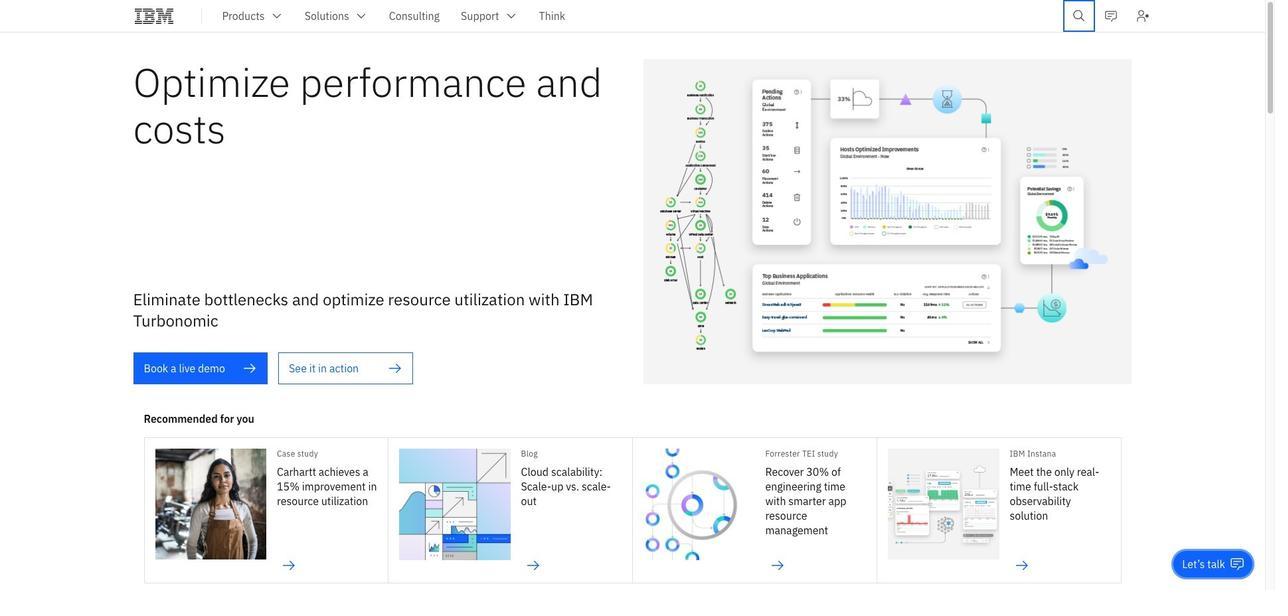 Task type: describe. For each thing, give the bounding box(es) containing it.
let's talk element
[[1183, 557, 1225, 572]]



